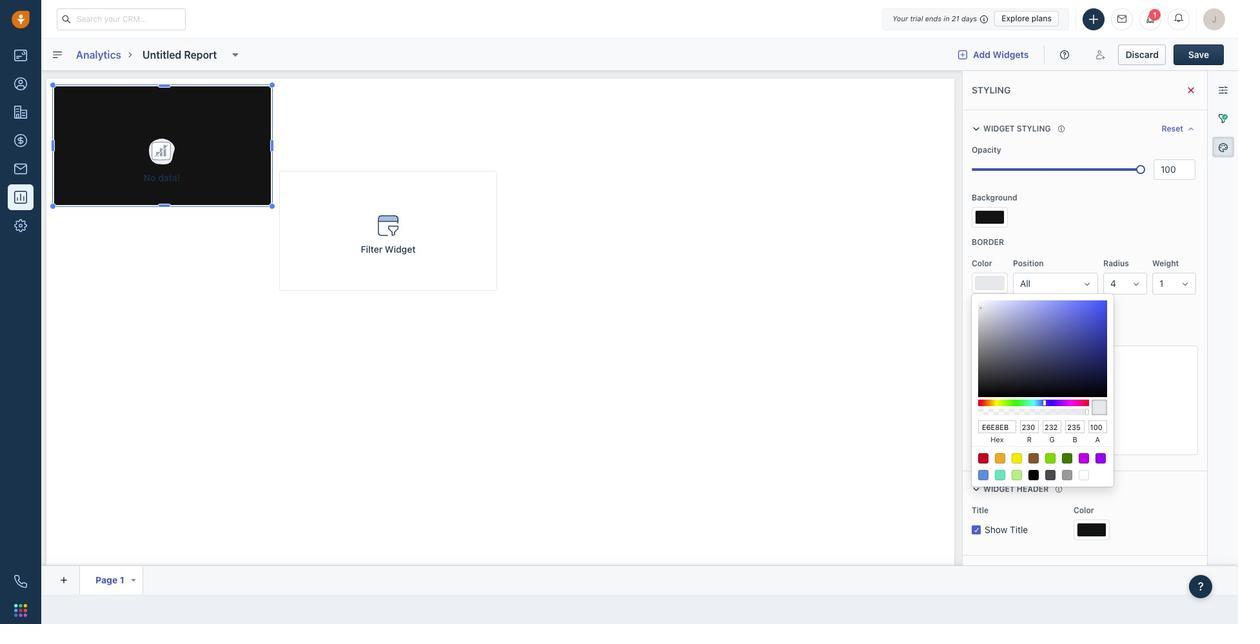 Task type: describe. For each thing, give the bounding box(es) containing it.
your trial ends in 21 days
[[893, 14, 977, 23]]

days
[[962, 14, 977, 23]]

trial
[[910, 14, 923, 23]]

explore plans
[[1002, 14, 1052, 23]]

21
[[952, 14, 960, 23]]

phone image
[[14, 575, 27, 588]]

explore plans link
[[995, 11, 1059, 26]]



Task type: locate. For each thing, give the bounding box(es) containing it.
phone element
[[8, 569, 34, 595]]

Search your CRM... text field
[[57, 8, 186, 30]]

1
[[1153, 11, 1157, 18]]

plans
[[1032, 14, 1052, 23]]

explore
[[1002, 14, 1030, 23]]

ends
[[925, 14, 942, 23]]

1 link
[[1140, 8, 1162, 30]]

freshworks switcher image
[[14, 604, 27, 617]]

your
[[893, 14, 908, 23]]

in
[[944, 14, 950, 23]]



Task type: vqa. For each thing, say whether or not it's contained in the screenshot.
Explore Plans link at the top of the page
yes



